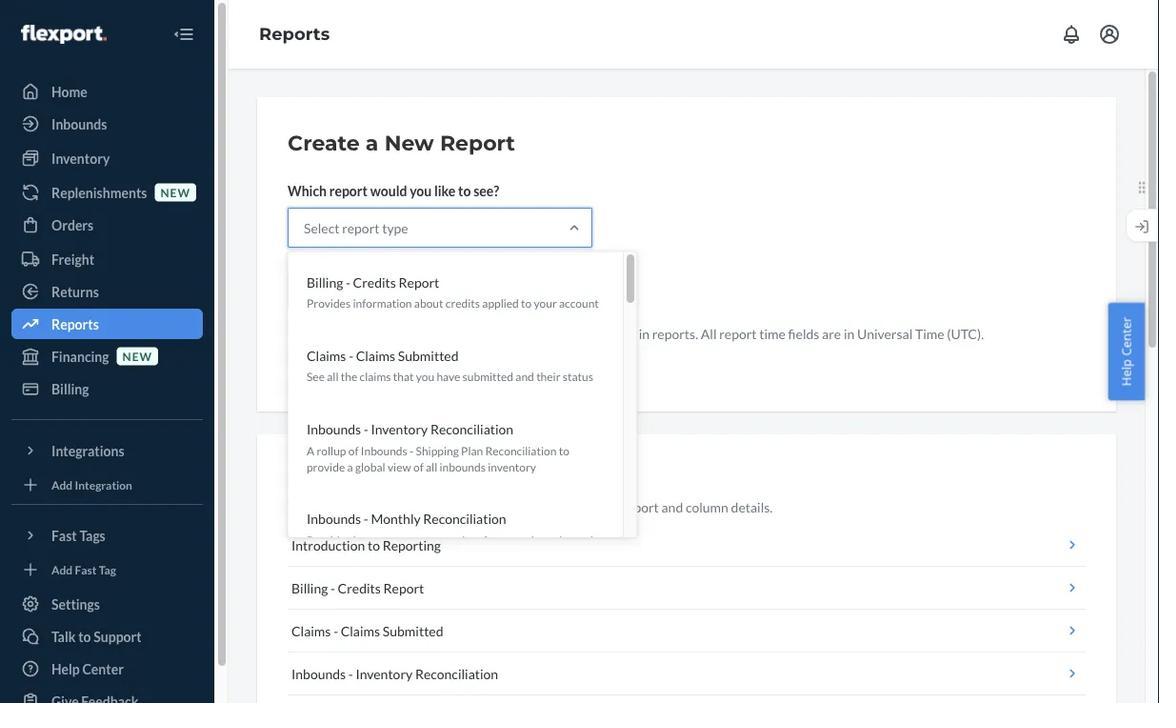 Task type: vqa. For each thing, say whether or not it's contained in the screenshot.
26 "Button" to the right
no



Task type: locate. For each thing, give the bounding box(es) containing it.
billing for billing - credits report
[[292, 580, 328, 596]]

0 vertical spatial of
[[349, 443, 359, 457]]

inventory for inbounds - inventory reconciliation a rollup of inbounds - shipping plan reconciliation to provide a global view of all inbounds inventory
[[371, 421, 428, 437]]

2 provides from the top
[[307, 533, 351, 547]]

it
[[288, 325, 297, 342]]

0 horizontal spatial inventory
[[353, 533, 401, 547]]

and for column
[[662, 499, 684, 515]]

home
[[51, 83, 88, 100]]

report up about in the top of the page
[[399, 274, 440, 290]]

0 vertical spatial inventory
[[488, 460, 536, 474]]

submitted inside claims - claims submitted see all the claims that you have submitted and their status
[[398, 348, 459, 364]]

all
[[327, 370, 339, 384], [426, 460, 438, 474]]

- up global
[[364, 421, 369, 437]]

to up description
[[559, 443, 570, 457]]

1 vertical spatial inventory
[[353, 533, 401, 547]]

- inside "billing - credits report provides information about credits applied to your account"
[[346, 274, 351, 290]]

information down applied
[[480, 325, 549, 342]]

up
[[354, 325, 369, 342]]

view
[[388, 460, 411, 474]]

reconciliation inside button
[[415, 666, 499, 682]]

0 vertical spatial and
[[516, 370, 534, 384]]

0 horizontal spatial all
[[327, 370, 339, 384]]

2 horizontal spatial center
[[1118, 317, 1135, 356]]

1 horizontal spatial reports
[[259, 23, 330, 44]]

plan
[[461, 443, 483, 457]]

reconciliation inside inbounds - monthly reconciliation provides inventory movement data for any selected month
[[423, 511, 507, 527]]

inbounds for inbounds - inventory reconciliation
[[292, 666, 346, 682]]

report up select report type
[[329, 183, 368, 199]]

create inside button
[[304, 282, 345, 298]]

0 horizontal spatial a
[[347, 460, 353, 474]]

- inside claims - claims submitted see all the claims that you have submitted and their status
[[349, 348, 354, 364]]

report down reporting
[[384, 580, 424, 596]]

inventory up replenishments
[[51, 150, 110, 166]]

billing inside billing link
[[51, 381, 89, 397]]

0 horizontal spatial in
[[639, 325, 650, 342]]

of up month
[[585, 499, 597, 515]]

0 vertical spatial help
[[1118, 359, 1135, 386]]

1 horizontal spatial inventory
[[488, 460, 536, 474]]

1 horizontal spatial reports link
[[259, 23, 330, 44]]

claims - claims submitted button
[[288, 610, 1086, 653]]

inventory up get
[[488, 460, 536, 474]]

- up introduction to reporting
[[364, 511, 369, 527]]

0 horizontal spatial the
[[341, 370, 358, 384]]

1 horizontal spatial and
[[662, 499, 684, 515]]

report left type
[[342, 220, 380, 236]]

and left their
[[516, 370, 534, 384]]

submitted for claims - claims submitted see all the claims that you have submitted and their status
[[398, 348, 459, 364]]

new up billing link on the left bottom
[[123, 349, 153, 363]]

orders link
[[11, 210, 203, 240]]

add inside "add fast tag" link
[[51, 563, 73, 577]]

report for billing - credits report provides information about credits applied to your account
[[399, 274, 440, 290]]

2 vertical spatial new
[[123, 349, 153, 363]]

2 vertical spatial of
[[585, 499, 597, 515]]

1 vertical spatial a
[[347, 460, 353, 474]]

provides up take
[[307, 296, 351, 310]]

reports
[[259, 23, 330, 44], [51, 316, 99, 332]]

2 horizontal spatial new
[[453, 325, 477, 342]]

0 horizontal spatial help center
[[51, 661, 124, 677]]

inventory inside the inbounds - inventory reconciliation a rollup of inbounds - shipping plan reconciliation to provide a global view of all inbounds inventory
[[488, 460, 536, 474]]

report down a at left
[[288, 467, 349, 488]]

returns
[[51, 284, 99, 300]]

introduction to reporting
[[292, 537, 441, 553]]

the inside claims - claims submitted see all the claims that you have submitted and their status
[[341, 370, 358, 384]]

for
[[433, 325, 450, 342], [483, 533, 498, 547]]

of
[[349, 443, 359, 457], [414, 460, 424, 474], [585, 499, 597, 515]]

a
[[366, 130, 379, 156], [347, 460, 353, 474], [508, 499, 514, 515]]

- for billing - credits report provides information about credits applied to your account
[[346, 274, 351, 290]]

talk to support button
[[11, 621, 203, 652]]

0 horizontal spatial reports link
[[11, 309, 203, 339]]

1 horizontal spatial for
[[483, 533, 498, 547]]

add fast tag
[[51, 563, 116, 577]]

and
[[516, 370, 534, 384], [662, 499, 684, 515]]

it may take up to 2 hours for new information to be reflected in reports. all report time fields are in universal time (utc).
[[288, 325, 985, 342]]

billing inside "billing - credits report provides information about credits applied to your account"
[[307, 274, 343, 290]]

0 vertical spatial information
[[353, 296, 412, 310]]

1 horizontal spatial information
[[480, 325, 549, 342]]

information up 2
[[353, 296, 412, 310]]

provides for inbounds
[[307, 533, 351, 547]]

freight link
[[11, 244, 203, 274]]

inventory up "view"
[[371, 421, 428, 437]]

1 vertical spatial add
[[51, 563, 73, 577]]

fast tags button
[[11, 520, 203, 551]]

inbounds - inventory reconciliation a rollup of inbounds - shipping plan reconciliation to provide a global view of all inbounds inventory
[[307, 421, 570, 474]]

1 vertical spatial of
[[414, 460, 424, 474]]

are
[[823, 325, 842, 342]]

0 vertical spatial fast
[[51, 527, 77, 544]]

claims - claims submitted see all the claims that you have submitted and their status
[[307, 348, 594, 384]]

report up up
[[348, 282, 387, 298]]

inbounds link
[[11, 109, 203, 139]]

- for claims - claims submitted see all the claims that you have submitted and their status
[[349, 348, 354, 364]]

for right hours
[[433, 325, 450, 342]]

1 vertical spatial for
[[483, 533, 498, 547]]

to inside "billing - credits report provides information about credits applied to your account"
[[521, 296, 532, 310]]

1 horizontal spatial new
[[161, 185, 191, 199]]

information
[[353, 296, 412, 310], [480, 325, 549, 342]]

billing inside billing - credits report button
[[292, 580, 328, 596]]

inbounds - monthly reconciliation provides inventory movement data for any selected month
[[307, 511, 597, 547]]

inbounds up rollup
[[307, 421, 361, 437]]

inbounds - inventory reconciliation button
[[288, 653, 1086, 696]]

report inside button
[[384, 580, 424, 596]]

may
[[299, 325, 324, 342]]

the left claims
[[341, 370, 358, 384]]

- up take
[[346, 274, 351, 290]]

report inside "billing - credits report provides information about credits applied to your account"
[[399, 274, 440, 290]]

report for billing - credits report
[[384, 580, 424, 596]]

tag
[[99, 563, 116, 577]]

introduction to reporting button
[[288, 524, 1086, 567]]

credits inside "billing - credits report provides information about credits applied to your account"
[[353, 274, 396, 290]]

provides inside inbounds - monthly reconciliation provides inventory movement data for any selected month
[[307, 533, 351, 547]]

0 vertical spatial billing
[[307, 274, 343, 290]]

- down take
[[349, 348, 354, 364]]

2 vertical spatial help
[[51, 661, 80, 677]]

new
[[385, 130, 434, 156]]

have
[[437, 370, 461, 384]]

inbounds inside inbounds - monthly reconciliation provides inventory movement data for any selected month
[[307, 511, 361, 527]]

0 horizontal spatial for
[[433, 325, 450, 342]]

add inside add integration link
[[51, 478, 73, 492]]

account
[[559, 296, 599, 310]]

1 horizontal spatial all
[[426, 460, 438, 474]]

reconciliation for inbounds - inventory reconciliation a rollup of inbounds - shipping plan reconciliation to provide a global view of all inbounds inventory
[[431, 421, 514, 437]]

0 horizontal spatial new
[[123, 349, 153, 363]]

credits down introduction to reporting
[[338, 580, 381, 596]]

report for which
[[329, 183, 368, 199]]

0 vertical spatial create
[[288, 130, 360, 156]]

a left 'new'
[[366, 130, 379, 156]]

credits inside button
[[338, 580, 381, 596]]

1 vertical spatial create
[[304, 282, 345, 298]]

- for billing - credits report
[[331, 580, 335, 596]]

1 add from the top
[[51, 478, 73, 492]]

0 vertical spatial help center
[[1118, 317, 1135, 386]]

2 in from the left
[[844, 325, 855, 342]]

0 vertical spatial all
[[327, 370, 339, 384]]

submitted
[[463, 370, 514, 384]]

0 horizontal spatial information
[[353, 296, 412, 310]]

0 vertical spatial submitted
[[398, 348, 459, 364]]

help center link
[[11, 654, 203, 684]]

submitted inside button
[[383, 623, 444, 639]]

you left like
[[410, 183, 432, 199]]

submitted up inbounds - inventory reconciliation
[[383, 623, 444, 639]]

in
[[639, 325, 650, 342], [844, 325, 855, 342]]

0 horizontal spatial of
[[349, 443, 359, 457]]

- inside inbounds - monthly reconciliation provides inventory movement data for any selected month
[[364, 511, 369, 527]]

submitted down hours
[[398, 348, 459, 364]]

1 vertical spatial billing
[[51, 381, 89, 397]]

1 provides from the top
[[307, 296, 351, 310]]

1 horizontal spatial help center
[[1118, 317, 1135, 386]]

freight
[[51, 251, 94, 267]]

to down "monthly"
[[368, 537, 380, 553]]

2 horizontal spatial a
[[508, 499, 514, 515]]

1 vertical spatial all
[[426, 460, 438, 474]]

a inside the inbounds - inventory reconciliation a rollup of inbounds - shipping plan reconciliation to provide a global view of all inbounds inventory
[[347, 460, 353, 474]]

0 vertical spatial for
[[433, 325, 450, 342]]

fast tags
[[51, 527, 106, 544]]

reports link
[[259, 23, 330, 44], [11, 309, 203, 339]]

which
[[288, 183, 327, 199]]

add for add integration
[[51, 478, 73, 492]]

you right that
[[416, 370, 435, 384]]

billing - credits report button
[[288, 567, 1086, 610]]

billing - credits report provides information about credits applied to your account
[[307, 274, 599, 310]]

to left the be
[[552, 325, 564, 342]]

2 horizontal spatial help
[[1118, 359, 1135, 386]]

new up orders link
[[161, 185, 191, 199]]

1 vertical spatial new
[[453, 325, 477, 342]]

for inside inbounds - monthly reconciliation provides inventory movement data for any selected month
[[483, 533, 498, 547]]

credits
[[353, 274, 396, 290], [338, 580, 381, 596]]

0 vertical spatial the
[[341, 370, 358, 384]]

1 vertical spatial help center
[[51, 661, 124, 677]]

1 vertical spatial provides
[[307, 533, 351, 547]]

your
[[534, 296, 557, 310]]

0 horizontal spatial reports
[[51, 316, 99, 332]]

2 vertical spatial inventory
[[356, 666, 413, 682]]

add
[[51, 478, 73, 492], [51, 563, 73, 577]]

1 horizontal spatial in
[[844, 325, 855, 342]]

inbounds down home
[[51, 116, 107, 132]]

1 horizontal spatial center
[[382, 499, 423, 515]]

all right see
[[327, 370, 339, 384]]

would
[[370, 183, 407, 199]]

1 horizontal spatial the
[[600, 499, 619, 515]]

credits up up
[[353, 274, 396, 290]]

in right are
[[844, 325, 855, 342]]

integrations
[[51, 443, 124, 459]]

for left any
[[483, 533, 498, 547]]

submitted for claims - claims submitted
[[383, 623, 444, 639]]

inventory
[[488, 460, 536, 474], [353, 533, 401, 547]]

1 vertical spatial credits
[[338, 580, 381, 596]]

1 vertical spatial reports
[[51, 316, 99, 332]]

status
[[563, 370, 594, 384]]

report for create
[[348, 282, 387, 298]]

inventory inside button
[[356, 666, 413, 682]]

inventory down claims - claims submitted
[[356, 666, 413, 682]]

to left 2
[[372, 325, 384, 342]]

help center inside button
[[1118, 317, 1135, 386]]

of right "view"
[[414, 460, 424, 474]]

0 vertical spatial new
[[161, 185, 191, 199]]

inbounds inside button
[[292, 666, 346, 682]]

articles
[[426, 499, 469, 515]]

these
[[317, 499, 349, 515]]

fast left tags
[[51, 527, 77, 544]]

be
[[567, 325, 581, 342]]

add left integration
[[51, 478, 73, 492]]

in left 'reports.'
[[639, 325, 650, 342]]

help inside button
[[1118, 359, 1135, 386]]

provide
[[307, 460, 345, 474]]

0 vertical spatial provides
[[307, 296, 351, 310]]

- for inbounds - inventory reconciliation a rollup of inbounds - shipping plan reconciliation to provide a global view of all inbounds inventory
[[364, 421, 369, 437]]

inbounds for inbounds - monthly reconciliation provides inventory movement data for any selected month
[[307, 511, 361, 527]]

a
[[307, 443, 315, 457]]

fast left "tag"
[[75, 563, 97, 577]]

2 vertical spatial center
[[82, 661, 124, 677]]

0 horizontal spatial and
[[516, 370, 534, 384]]

0 vertical spatial add
[[51, 478, 73, 492]]

create up may
[[304, 282, 345, 298]]

1 in from the left
[[639, 325, 650, 342]]

- down introduction
[[331, 580, 335, 596]]

like
[[435, 183, 456, 199]]

and left column
[[662, 499, 684, 515]]

open account menu image
[[1099, 23, 1122, 46]]

0 horizontal spatial help
[[51, 661, 80, 677]]

of right rollup
[[349, 443, 359, 457]]

see?
[[474, 183, 499, 199]]

new down credits
[[453, 325, 477, 342]]

report
[[329, 183, 368, 199], [342, 220, 380, 236], [348, 282, 387, 298], [720, 325, 757, 342], [622, 499, 659, 515]]

provides down these
[[307, 533, 351, 547]]

add integration link
[[11, 474, 203, 497]]

create report
[[304, 282, 387, 298]]

add up settings
[[51, 563, 73, 577]]

1 vertical spatial inventory
[[371, 421, 428, 437]]

provides for billing
[[307, 296, 351, 310]]

and inside claims - claims submitted see all the claims that you have submitted and their status
[[516, 370, 534, 384]]

1 horizontal spatial a
[[366, 130, 379, 156]]

you inside claims - claims submitted see all the claims that you have submitted and their status
[[416, 370, 435, 384]]

billing up may
[[307, 274, 343, 290]]

a left global
[[347, 460, 353, 474]]

billing down financing
[[51, 381, 89, 397]]

create
[[288, 130, 360, 156], [304, 282, 345, 298]]

2 add from the top
[[51, 563, 73, 577]]

you
[[410, 183, 432, 199], [416, 370, 435, 384]]

billing down introduction
[[292, 580, 328, 596]]

a right get
[[508, 499, 514, 515]]

their
[[537, 370, 561, 384]]

inbounds down claims - claims submitted
[[292, 666, 346, 682]]

1 vertical spatial and
[[662, 499, 684, 515]]

add fast tag link
[[11, 558, 203, 581]]

to right like
[[458, 183, 471, 199]]

monthly
[[371, 511, 421, 527]]

- down billing - credits report
[[334, 623, 338, 639]]

1 vertical spatial help
[[352, 499, 380, 515]]

open notifications image
[[1061, 23, 1084, 46]]

inventory down "monthly"
[[353, 533, 401, 547]]

global
[[355, 460, 386, 474]]

report inside create report button
[[348, 282, 387, 298]]

report up 'see?' on the left top
[[440, 130, 516, 156]]

all inside the inbounds - inventory reconciliation a rollup of inbounds - shipping plan reconciliation to provide a global view of all inbounds inventory
[[426, 460, 438, 474]]

create up which
[[288, 130, 360, 156]]

talk
[[51, 629, 76, 645]]

0 vertical spatial center
[[1118, 317, 1135, 356]]

inventory inside the inbounds - inventory reconciliation a rollup of inbounds - shipping plan reconciliation to provide a global view of all inbounds inventory
[[371, 421, 428, 437]]

2 vertical spatial billing
[[292, 580, 328, 596]]

0 vertical spatial reports
[[259, 23, 330, 44]]

inventory for inbounds - inventory reconciliation
[[356, 666, 413, 682]]

report
[[440, 130, 516, 156], [399, 274, 440, 290], [288, 467, 349, 488], [384, 580, 424, 596]]

- down claims - claims submitted
[[349, 666, 353, 682]]

any
[[500, 533, 518, 547]]

the right description
[[600, 499, 619, 515]]

1 horizontal spatial of
[[414, 460, 424, 474]]

0 vertical spatial credits
[[353, 274, 396, 290]]

all down shipping
[[426, 460, 438, 474]]

to left your on the top
[[521, 296, 532, 310]]

new for financing
[[123, 349, 153, 363]]

the
[[341, 370, 358, 384], [600, 499, 619, 515]]

provides inside "billing - credits report provides information about credits applied to your account"
[[307, 296, 351, 310]]

inbounds up introduction
[[307, 511, 361, 527]]

1 vertical spatial submitted
[[383, 623, 444, 639]]

1 vertical spatial you
[[416, 370, 435, 384]]

information inside "billing - credits report provides information about credits applied to your account"
[[353, 296, 412, 310]]



Task type: describe. For each thing, give the bounding box(es) containing it.
settings link
[[11, 589, 203, 619]]

integrations button
[[11, 436, 203, 466]]

see
[[307, 370, 325, 384]]

close navigation image
[[172, 23, 195, 46]]

- for inbounds - inventory reconciliation
[[349, 666, 353, 682]]

which report would you like to see?
[[288, 183, 499, 199]]

reporting
[[383, 537, 441, 553]]

fields
[[789, 325, 820, 342]]

1 horizontal spatial help
[[352, 499, 380, 515]]

reconciliation for inbounds - monthly reconciliation provides inventory movement data for any selected month
[[423, 511, 507, 527]]

reconciliation for inbounds - inventory reconciliation
[[415, 666, 499, 682]]

hours
[[397, 325, 430, 342]]

center inside button
[[1118, 317, 1135, 356]]

support
[[94, 629, 142, 645]]

description
[[517, 499, 583, 515]]

home link
[[11, 76, 203, 107]]

tags
[[80, 527, 106, 544]]

report for create a new report
[[440, 130, 516, 156]]

credits for billing - credits report
[[338, 580, 381, 596]]

inventory link
[[11, 143, 203, 173]]

inbounds up global
[[361, 443, 408, 457]]

claims - claims submitted
[[292, 623, 444, 639]]

integration
[[75, 478, 132, 492]]

report up introduction to reporting button at the bottom of the page
[[622, 499, 659, 515]]

visit
[[288, 499, 314, 515]]

create for create a new report
[[288, 130, 360, 156]]

fast inside dropdown button
[[51, 527, 77, 544]]

2 vertical spatial a
[[508, 499, 514, 515]]

month
[[565, 533, 597, 547]]

- for claims - claims submitted
[[334, 623, 338, 639]]

applied
[[483, 296, 519, 310]]

about
[[414, 296, 444, 310]]

data
[[459, 533, 481, 547]]

1 vertical spatial the
[[600, 499, 619, 515]]

returns link
[[11, 276, 203, 307]]

0 vertical spatial inventory
[[51, 150, 110, 166]]

talk to support
[[51, 629, 142, 645]]

(utc).
[[948, 325, 985, 342]]

add integration
[[51, 478, 132, 492]]

all inside claims - claims submitted see all the claims that you have submitted and their status
[[327, 370, 339, 384]]

billing link
[[11, 374, 203, 404]]

selected
[[521, 533, 562, 547]]

2
[[387, 325, 394, 342]]

time
[[916, 325, 945, 342]]

all
[[701, 325, 717, 342]]

and for their
[[516, 370, 534, 384]]

1 vertical spatial information
[[480, 325, 549, 342]]

1 vertical spatial reports link
[[11, 309, 203, 339]]

- up "view"
[[410, 443, 414, 457]]

1 vertical spatial fast
[[75, 563, 97, 577]]

0 vertical spatial reports link
[[259, 23, 330, 44]]

time
[[760, 325, 786, 342]]

inbounds for inbounds - inventory reconciliation a rollup of inbounds - shipping plan reconciliation to provide a global view of all inbounds inventory
[[307, 421, 361, 437]]

type
[[382, 220, 409, 236]]

glossary
[[354, 467, 431, 488]]

inventory inside inbounds - monthly reconciliation provides inventory movement data for any selected month
[[353, 533, 401, 547]]

create report button
[[288, 271, 403, 309]]

that
[[393, 370, 414, 384]]

inbounds - inventory reconciliation
[[292, 666, 499, 682]]

orders
[[51, 217, 94, 233]]

report for select
[[342, 220, 380, 236]]

0 vertical spatial a
[[366, 130, 379, 156]]

billing for billing - credits report provides information about credits applied to your account
[[307, 274, 343, 290]]

credits
[[446, 296, 480, 310]]

to inside the inbounds - inventory reconciliation a rollup of inbounds - shipping plan reconciliation to provide a global view of all inbounds inventory
[[559, 443, 570, 457]]

report right the all
[[720, 325, 757, 342]]

0 vertical spatial you
[[410, 183, 432, 199]]

select report type
[[304, 220, 409, 236]]

select
[[304, 220, 340, 236]]

to right 'talk'
[[78, 629, 91, 645]]

to left get
[[471, 499, 484, 515]]

report glossary
[[288, 467, 431, 488]]

help center button
[[1109, 303, 1146, 401]]

column
[[686, 499, 729, 515]]

settings
[[51, 596, 100, 612]]

take
[[326, 325, 352, 342]]

2 horizontal spatial of
[[585, 499, 597, 515]]

billing for billing
[[51, 381, 89, 397]]

financing
[[51, 348, 109, 365]]

get
[[486, 499, 505, 515]]

visit these help center articles to get a description of the report and column details.
[[288, 499, 773, 515]]

create for create report
[[304, 282, 345, 298]]

claims
[[360, 370, 391, 384]]

inbounds
[[440, 460, 486, 474]]

reports.
[[653, 325, 699, 342]]

credits for billing - credits report provides information about credits applied to your account
[[353, 274, 396, 290]]

universal
[[858, 325, 913, 342]]

0 horizontal spatial center
[[82, 661, 124, 677]]

add for add fast tag
[[51, 563, 73, 577]]

billing - credits report
[[292, 580, 424, 596]]

1 vertical spatial center
[[382, 499, 423, 515]]

- for inbounds - monthly reconciliation provides inventory movement data for any selected month
[[364, 511, 369, 527]]

details.
[[732, 499, 773, 515]]

flexport logo image
[[21, 25, 107, 44]]

inbounds for inbounds
[[51, 116, 107, 132]]

introduction
[[292, 537, 365, 553]]

new for replenishments
[[161, 185, 191, 199]]

rollup
[[317, 443, 346, 457]]

replenishments
[[51, 184, 147, 201]]



